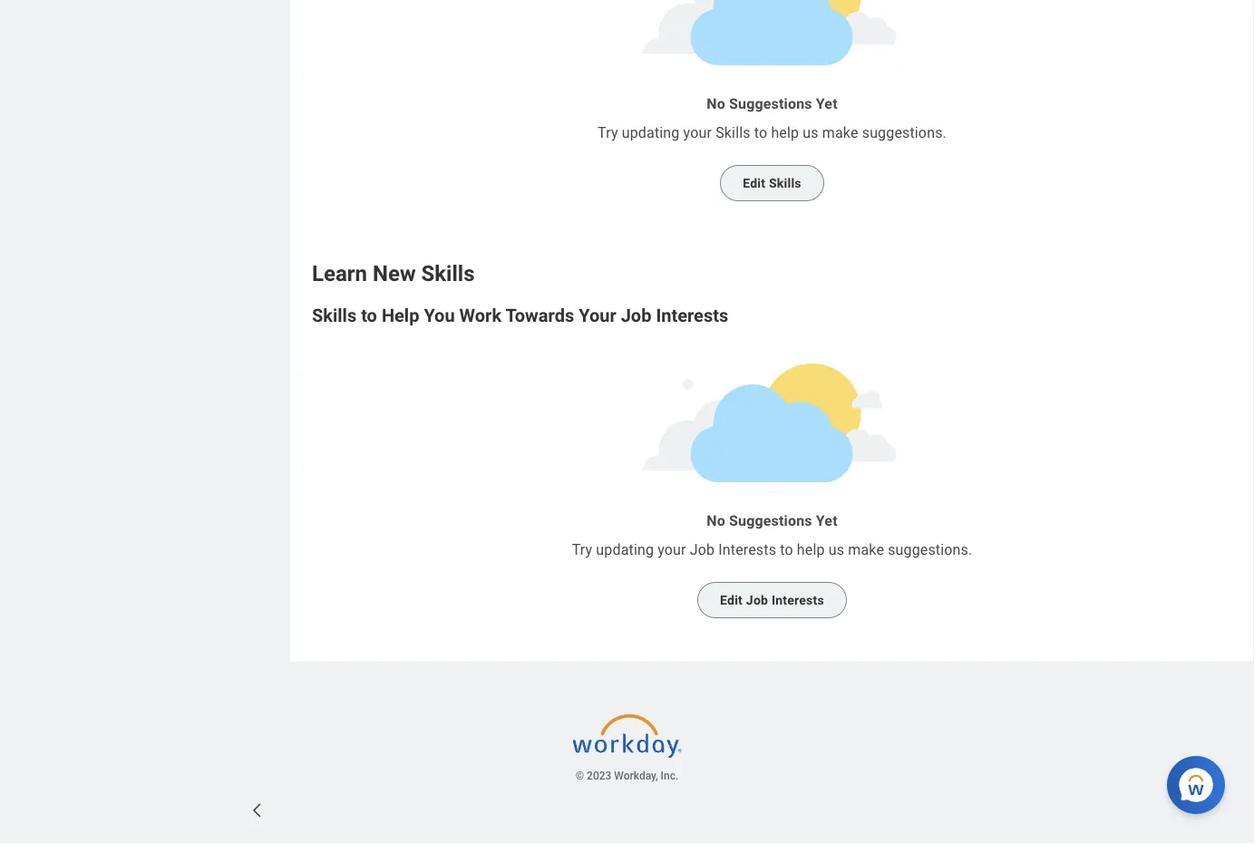 Task type: locate. For each thing, give the bounding box(es) containing it.
1 vertical spatial yet
[[816, 512, 838, 529]]

yet up try updating your skills to help us make suggestions.
[[816, 95, 838, 112]]

1 vertical spatial updating
[[596, 541, 654, 558]]

edit inside button
[[720, 593, 743, 608]]

0 vertical spatial updating
[[622, 124, 680, 141]]

interests
[[656, 305, 729, 326], [719, 541, 777, 558], [772, 593, 824, 608]]

1 horizontal spatial to
[[754, 124, 768, 141]]

suggestions for to
[[729, 95, 812, 112]]

2 suggestions from the top
[[729, 512, 812, 529]]

0 horizontal spatial to
[[361, 305, 377, 326]]

suggestions
[[729, 95, 812, 112], [729, 512, 812, 529]]

1 horizontal spatial us
[[829, 541, 845, 558]]

no up try updating your skills to help us make suggestions.
[[707, 95, 726, 112]]

1 horizontal spatial try
[[598, 124, 618, 141]]

0 vertical spatial your
[[684, 124, 712, 141]]

© 2023 workday, inc.
[[576, 770, 679, 783]]

0 vertical spatial us
[[803, 124, 819, 141]]

0 vertical spatial try
[[598, 124, 618, 141]]

you
[[424, 305, 455, 326]]

edit down try updating your skills to help us make suggestions.
[[743, 176, 766, 191]]

0 vertical spatial yet
[[816, 95, 838, 112]]

edit job interests button
[[698, 582, 847, 619]]

2 no suggestions yet from the top
[[707, 512, 838, 529]]

1 vertical spatial no suggestions yet
[[707, 512, 838, 529]]

job
[[621, 305, 652, 326], [690, 541, 715, 558], [746, 593, 768, 608]]

2 horizontal spatial to
[[780, 541, 793, 558]]

skills
[[716, 124, 751, 141], [769, 176, 802, 191], [421, 261, 475, 287], [312, 305, 357, 326]]

2 horizontal spatial job
[[746, 593, 768, 608]]

2 yet from the top
[[816, 512, 838, 529]]

0 vertical spatial to
[[754, 124, 768, 141]]

us up edit job interests button in the bottom of the page
[[829, 541, 845, 558]]

suggestions for interests
[[729, 512, 812, 529]]

1 vertical spatial suggestions
[[729, 512, 812, 529]]

0 horizontal spatial job
[[621, 305, 652, 326]]

skills up the edit skills
[[716, 124, 751, 141]]

updating for try updating your job interests to help us make suggestions.
[[596, 541, 654, 558]]

skills down learn
[[312, 305, 357, 326]]

updating for try updating your skills to help us make suggestions.
[[622, 124, 680, 141]]

2 vertical spatial job
[[746, 593, 768, 608]]

0 vertical spatial job
[[621, 305, 652, 326]]

suggestions up try updating your job interests to help us make suggestions. on the bottom of page
[[729, 512, 812, 529]]

no
[[707, 95, 726, 112], [707, 512, 726, 529]]

1 suggestions from the top
[[729, 95, 812, 112]]

0 horizontal spatial us
[[803, 124, 819, 141]]

to up edit job interests
[[780, 541, 793, 558]]

edit down try updating your job interests to help us make suggestions. on the bottom of page
[[720, 593, 743, 608]]

job up edit job interests button in the bottom of the page
[[690, 541, 715, 558]]

to left help
[[361, 305, 377, 326]]

0 horizontal spatial try
[[572, 541, 593, 558]]

edit inside button
[[743, 176, 766, 191]]

0 vertical spatial suggestions
[[729, 95, 812, 112]]

job right "your" at the top left of page
[[621, 305, 652, 326]]

no up try updating your job interests to help us make suggestions. on the bottom of page
[[707, 512, 726, 529]]

edit skills
[[743, 176, 802, 191]]

help
[[771, 124, 799, 141], [797, 541, 825, 558]]

1 vertical spatial make
[[848, 541, 884, 558]]

0 vertical spatial no suggestions yet
[[707, 95, 838, 112]]

learn new skills
[[312, 261, 475, 287]]

2 no from the top
[[707, 512, 726, 529]]

1 yet from the top
[[816, 95, 838, 112]]

1 vertical spatial edit
[[720, 593, 743, 608]]

1 vertical spatial your
[[658, 541, 686, 558]]

0 vertical spatial suggestions.
[[862, 124, 947, 141]]

us
[[803, 124, 819, 141], [829, 541, 845, 558]]

try
[[598, 124, 618, 141], [572, 541, 593, 558]]

make
[[823, 124, 859, 141], [848, 541, 884, 558]]

your
[[684, 124, 712, 141], [658, 541, 686, 558]]

yet
[[816, 95, 838, 112], [816, 512, 838, 529]]

edit
[[743, 176, 766, 191], [720, 593, 743, 608]]

1 vertical spatial try
[[572, 541, 593, 558]]

to
[[754, 124, 768, 141], [361, 305, 377, 326], [780, 541, 793, 558]]

no suggestions yet
[[707, 95, 838, 112], [707, 512, 838, 529]]

us up edit skills button
[[803, 124, 819, 141]]

try for try updating your job interests to help us make suggestions.
[[572, 541, 593, 558]]

skills inside button
[[769, 176, 802, 191]]

job down try updating your job interests to help us make suggestions. on the bottom of page
[[746, 593, 768, 608]]

suggestions.
[[862, 124, 947, 141], [888, 541, 973, 558]]

1 vertical spatial no
[[707, 512, 726, 529]]

2 vertical spatial to
[[780, 541, 793, 558]]

help up edit job interests
[[797, 541, 825, 558]]

help up the edit skills
[[771, 124, 799, 141]]

2 vertical spatial interests
[[772, 593, 824, 608]]

0 vertical spatial edit
[[743, 176, 766, 191]]

edit job interests
[[720, 593, 824, 608]]

no suggestions yet up try updating your job interests to help us make suggestions. on the bottom of page
[[707, 512, 838, 529]]

no suggestions yet up try updating your skills to help us make suggestions.
[[707, 95, 838, 112]]

skills down try updating your skills to help us make suggestions.
[[769, 176, 802, 191]]

1 vertical spatial to
[[361, 305, 377, 326]]

workday,
[[614, 770, 658, 783]]

job inside button
[[746, 593, 768, 608]]

0 vertical spatial no
[[707, 95, 726, 112]]

1 horizontal spatial job
[[690, 541, 715, 558]]

1 vertical spatial us
[[829, 541, 845, 558]]

1 no from the top
[[707, 95, 726, 112]]

suggestions up try updating your skills to help us make suggestions.
[[729, 95, 812, 112]]

to up the edit skills
[[754, 124, 768, 141]]

yet up try updating your job interests to help us make suggestions. on the bottom of page
[[816, 512, 838, 529]]

0 vertical spatial interests
[[656, 305, 729, 326]]

updating
[[622, 124, 680, 141], [596, 541, 654, 558]]

1 no suggestions yet from the top
[[707, 95, 838, 112]]



Task type: describe. For each thing, give the bounding box(es) containing it.
2023
[[587, 770, 612, 783]]

no suggestions yet for interests
[[707, 512, 838, 529]]

skills up "you"
[[421, 261, 475, 287]]

try updating your job interests to help us make suggestions.
[[572, 541, 973, 558]]

no for skills
[[707, 95, 726, 112]]

new
[[373, 261, 416, 287]]

©
[[576, 770, 584, 783]]

edit skills button
[[720, 165, 824, 201]]

skills to help you work towards your job interests
[[312, 305, 729, 326]]

learn
[[312, 261, 367, 287]]

work
[[460, 305, 502, 326]]

logo image
[[573, 706, 682, 768]]

yet for us
[[816, 512, 838, 529]]

try updating your skills to help us make suggestions.
[[598, 124, 947, 141]]

inc.
[[661, 770, 679, 783]]

1 vertical spatial job
[[690, 541, 715, 558]]

edit for to
[[743, 176, 766, 191]]

interests inside button
[[772, 593, 824, 608]]

no suggestions yet for to
[[707, 95, 838, 112]]

yet for make
[[816, 95, 838, 112]]

1 vertical spatial interests
[[719, 541, 777, 558]]

chevron left image
[[249, 802, 267, 820]]

your for job
[[658, 541, 686, 558]]

edit for interests
[[720, 593, 743, 608]]

help
[[382, 305, 419, 326]]

towards
[[506, 305, 574, 326]]

your
[[579, 305, 617, 326]]

try for try updating your skills to help us make suggestions.
[[598, 124, 618, 141]]

1 vertical spatial suggestions.
[[888, 541, 973, 558]]

your for skills
[[684, 124, 712, 141]]

0 vertical spatial make
[[823, 124, 859, 141]]

0 vertical spatial help
[[771, 124, 799, 141]]

no for job
[[707, 512, 726, 529]]

1 vertical spatial help
[[797, 541, 825, 558]]



Task type: vqa. For each thing, say whether or not it's contained in the screenshot.
2nd Suggestions from the top of the page
yes



